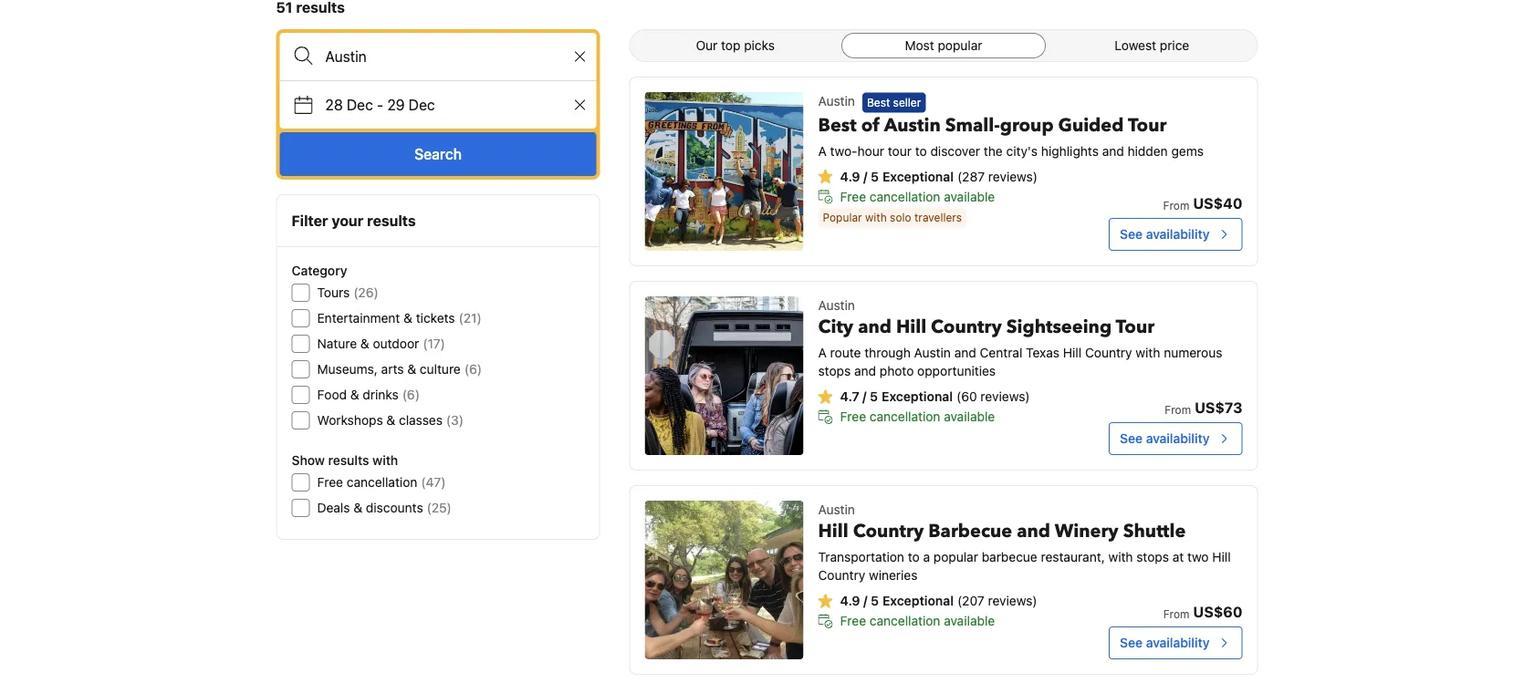 Task type: describe. For each thing, give the bounding box(es) containing it.
of
[[861, 113, 880, 138]]

entertainment
[[317, 311, 400, 326]]

(287
[[958, 169, 985, 184]]

free cancellation available for hill
[[840, 409, 995, 424]]

austin for austin hill country barbecue and winery shuttle transportation to a popular barbecue restaurant, with stops at two hill country wineries
[[818, 503, 855, 518]]

/ for hill
[[864, 594, 868, 609]]

two-
[[830, 143, 858, 158]]

popular
[[823, 211, 862, 224]]

available for small-
[[944, 189, 995, 204]]

/ for city
[[863, 389, 867, 404]]

and up through
[[858, 315, 892, 340]]

(47)
[[421, 475, 446, 490]]

/ for of
[[864, 169, 868, 184]]

hour
[[858, 143, 885, 158]]

popular inside austin hill country barbecue and winery shuttle transportation to a popular barbecue restaurant, with stops at two hill country wineries
[[934, 550, 978, 565]]

the
[[984, 143, 1003, 158]]

a for best of austin small-group guided tour
[[818, 143, 827, 158]]

stops inside austin city and hill country sightseeing tour a route through austin and central texas hill country with numerous stops and photo opportunities
[[818, 364, 851, 379]]

food & drinks (6)
[[317, 388, 420, 403]]

from us$60
[[1164, 604, 1243, 621]]

available for barbecue
[[944, 614, 995, 629]]

29
[[387, 96, 405, 114]]

free cancellation (47)
[[317, 475, 446, 490]]

winery
[[1055, 519, 1119, 545]]

photo
[[880, 364, 914, 379]]

(21)
[[459, 311, 482, 326]]

restaurant,
[[1041, 550, 1105, 565]]

Where are you going? search field
[[280, 33, 597, 80]]

4.7
[[840, 389, 860, 404]]

lowest price
[[1115, 38, 1190, 53]]

museums, arts & culture (6)
[[317, 362, 482, 377]]

with left solo
[[865, 211, 887, 224]]

best of austin small-group guided tour a two-hour tour to discover the city's highlights and hidden gems
[[818, 113, 1204, 158]]

nature
[[317, 336, 357, 351]]

seller
[[893, 96, 921, 109]]

country up transportation
[[853, 519, 924, 545]]

outdoor
[[373, 336, 419, 351]]

and up opportunities
[[955, 346, 977, 361]]

two
[[1188, 550, 1209, 565]]

us$40
[[1193, 195, 1243, 212]]

us$60
[[1194, 604, 1243, 621]]

tour for city and hill country sightseeing tour
[[1116, 315, 1155, 340]]

2 dec from the left
[[409, 96, 435, 114]]

classes
[[399, 413, 443, 428]]

and down route
[[854, 364, 876, 379]]

see availability for city and hill country sightseeing tour
[[1120, 431, 1210, 446]]

5 for and
[[870, 389, 878, 404]]

barbecue
[[982, 550, 1038, 565]]

(17)
[[423, 336, 445, 351]]

from us$40
[[1164, 195, 1243, 212]]

stops inside austin hill country barbecue and winery shuttle transportation to a popular barbecue restaurant, with stops at two hill country wineries
[[1137, 550, 1169, 565]]

hill up through
[[896, 315, 927, 340]]

1 vertical spatial results
[[328, 453, 369, 468]]

arts
[[381, 362, 404, 377]]

4.9 / 5 exceptional (207 reviews)
[[840, 594, 1038, 609]]

tours (26)
[[317, 285, 379, 300]]

free for city
[[840, 409, 866, 424]]

workshops & classes (3)
[[317, 413, 464, 428]]

and inside the "best of austin small-group guided tour a two-hour tour to discover the city's highlights and hidden gems"
[[1102, 143, 1124, 158]]

food
[[317, 388, 347, 403]]

austin for austin city and hill country sightseeing tour a route through austin and central texas hill country with numerous stops and photo opportunities
[[818, 298, 855, 313]]

austin for austin
[[818, 94, 855, 109]]

country down the sightseeing
[[1085, 346, 1132, 361]]

(3)
[[446, 413, 464, 428]]

our top picks
[[696, 38, 775, 53]]

with up free cancellation (47)
[[373, 453, 398, 468]]

austin hill country barbecue and winery shuttle transportation to a popular barbecue restaurant, with stops at two hill country wineries
[[818, 503, 1231, 583]]

at
[[1173, 550, 1184, 565]]

travellers
[[915, 211, 962, 224]]

reviews) for country
[[981, 389, 1030, 404]]

& for drinks
[[350, 388, 359, 403]]

from for best of austin small-group guided tour
[[1164, 199, 1190, 212]]

to inside austin hill country barbecue and winery shuttle transportation to a popular barbecue restaurant, with stops at two hill country wineries
[[908, 550, 920, 565]]

hill country barbecue and winery shuttle image
[[645, 501, 804, 660]]

hill up transportation
[[818, 519, 849, 545]]

guided
[[1058, 113, 1124, 138]]

sightseeing
[[1007, 315, 1112, 340]]

price
[[1160, 38, 1190, 53]]

city's
[[1006, 143, 1038, 158]]

search
[[415, 146, 462, 163]]

country down transportation
[[818, 568, 866, 583]]

see for winery
[[1120, 636, 1143, 651]]

small-
[[945, 113, 1000, 138]]

from for hill country barbecue and winery shuttle
[[1164, 608, 1190, 621]]

free for hill
[[840, 614, 866, 629]]

nature & outdoor (17)
[[317, 336, 445, 351]]

central
[[980, 346, 1023, 361]]

workshops
[[317, 413, 383, 428]]

4.7 / 5 exceptional (60 reviews)
[[840, 389, 1030, 404]]

transportation
[[818, 550, 905, 565]]

5 for austin
[[871, 169, 879, 184]]

(26)
[[353, 285, 379, 300]]

lowest
[[1115, 38, 1157, 53]]

wineries
[[869, 568, 918, 583]]

(207
[[958, 594, 985, 609]]

availability for hill country barbecue and winery shuttle
[[1146, 636, 1210, 651]]

see for guided
[[1120, 227, 1143, 242]]

best seller
[[867, 96, 921, 109]]

texas
[[1026, 346, 1060, 361]]

a for city and hill country sightseeing tour
[[818, 346, 827, 361]]

deals & discounts (25)
[[317, 501, 452, 516]]

opportunities
[[918, 364, 996, 379]]

1 vertical spatial (6)
[[402, 388, 420, 403]]

28
[[325, 96, 343, 114]]

a
[[923, 550, 930, 565]]

see availability for best of austin small-group guided tour
[[1120, 227, 1210, 242]]



Task type: locate. For each thing, give the bounding box(es) containing it.
see availability for hill country barbecue and winery shuttle
[[1120, 636, 1210, 651]]

best for seller
[[867, 96, 890, 109]]

tour up hidden
[[1128, 113, 1167, 138]]

see availability
[[1120, 227, 1210, 242], [1120, 431, 1210, 446], [1120, 636, 1210, 651]]

1 vertical spatial 5
[[870, 389, 878, 404]]

1 horizontal spatial stops
[[1137, 550, 1169, 565]]

& right arts
[[407, 362, 416, 377]]

1 horizontal spatial dec
[[409, 96, 435, 114]]

city
[[818, 315, 854, 340]]

austin down seller at the top
[[884, 113, 941, 138]]

free
[[840, 189, 866, 204], [840, 409, 866, 424], [317, 475, 343, 490], [840, 614, 866, 629]]

austin inside austin hill country barbecue and winery shuttle transportation to a popular barbecue restaurant, with stops at two hill country wineries
[[818, 503, 855, 518]]

tours
[[317, 285, 350, 300]]

1 vertical spatial see
[[1120, 431, 1143, 446]]

to left a at the right
[[908, 550, 920, 565]]

28 dec - 29 dec
[[325, 96, 435, 114]]

1 vertical spatial tour
[[1116, 315, 1155, 340]]

5
[[871, 169, 879, 184], [870, 389, 878, 404], [871, 594, 879, 609]]

cancellation down 4.7 / 5 exceptional (60 reviews) at the right of the page
[[870, 409, 941, 424]]

free down 4.7
[[840, 409, 866, 424]]

1 vertical spatial availability
[[1146, 431, 1210, 446]]

0 vertical spatial a
[[818, 143, 827, 158]]

(25)
[[427, 501, 452, 516]]

free cancellation available for barbecue
[[840, 614, 995, 629]]

see availability down from us$73
[[1120, 431, 1210, 446]]

entertainment & tickets (21)
[[317, 311, 482, 326]]

1 vertical spatial exceptional
[[882, 389, 953, 404]]

with left numerous
[[1136, 346, 1161, 361]]

2 free cancellation available from the top
[[840, 409, 995, 424]]

2 vertical spatial see
[[1120, 636, 1143, 651]]

popular right most
[[938, 38, 983, 53]]

3 availability from the top
[[1146, 636, 1210, 651]]

route
[[830, 346, 861, 361]]

1 vertical spatial /
[[863, 389, 867, 404]]

available
[[944, 189, 995, 204], [944, 409, 995, 424], [944, 614, 995, 629]]

stops
[[818, 364, 851, 379], [1137, 550, 1169, 565]]

exceptional for hill
[[882, 389, 953, 404]]

4.9
[[840, 169, 860, 184], [840, 594, 860, 609]]

available down (207
[[944, 614, 995, 629]]

a
[[818, 143, 827, 158], [818, 346, 827, 361]]

0 vertical spatial popular
[[938, 38, 983, 53]]

1 dec from the left
[[347, 96, 373, 114]]

& for classes
[[387, 413, 395, 428]]

from us$73
[[1165, 399, 1243, 417]]

free cancellation available for small-
[[840, 189, 995, 204]]

2 vertical spatial available
[[944, 614, 995, 629]]

from left the us$40
[[1164, 199, 1190, 212]]

austin inside the "best of austin small-group guided tour a two-hour tour to discover the city's highlights and hidden gems"
[[884, 113, 941, 138]]

best of austin small-group guided tour image
[[645, 92, 804, 251]]

2 vertical spatial see availability
[[1120, 636, 1210, 651]]

solo
[[890, 211, 912, 224]]

a inside the "best of austin small-group guided tour a two-hour tour to discover the city's highlights and hidden gems"
[[818, 143, 827, 158]]

from left us$60 at the right bottom of the page
[[1164, 608, 1190, 621]]

1 4.9 from the top
[[840, 169, 860, 184]]

exceptional down wineries
[[883, 594, 954, 609]]

reviews) for group
[[988, 169, 1038, 184]]

exceptional for small-
[[883, 169, 954, 184]]

3 free cancellation available from the top
[[840, 614, 995, 629]]

best
[[867, 96, 890, 109], [818, 113, 857, 138]]

1 available from the top
[[944, 189, 995, 204]]

reviews) right (207
[[988, 594, 1038, 609]]

/ down the hour on the top right of the page
[[864, 169, 868, 184]]

cancellation for city
[[870, 409, 941, 424]]

0 horizontal spatial dec
[[347, 96, 373, 114]]

(60
[[957, 389, 977, 404]]

5 down wineries
[[871, 594, 879, 609]]

category
[[292, 263, 347, 278]]

2 vertical spatial from
[[1164, 608, 1190, 621]]

a left route
[[818, 346, 827, 361]]

2 available from the top
[[944, 409, 995, 424]]

and down guided
[[1102, 143, 1124, 158]]

exceptional for barbecue
[[883, 594, 954, 609]]

availability
[[1146, 227, 1210, 242], [1146, 431, 1210, 446], [1146, 636, 1210, 651]]

1 vertical spatial to
[[908, 550, 920, 565]]

1 see from the top
[[1120, 227, 1143, 242]]

2 vertical spatial exceptional
[[883, 594, 954, 609]]

our
[[696, 38, 718, 53]]

austin city and hill country sightseeing tour a route through austin and central texas hill country with numerous stops and photo opportunities
[[818, 298, 1223, 379]]

from inside from us$60
[[1164, 608, 1190, 621]]

museums,
[[317, 362, 378, 377]]

0 vertical spatial /
[[864, 169, 868, 184]]

most
[[905, 38, 935, 53]]

0 vertical spatial best
[[867, 96, 890, 109]]

reviews) right (60
[[981, 389, 1030, 404]]

show results with
[[292, 453, 398, 468]]

austin up opportunities
[[914, 346, 951, 361]]

dec
[[347, 96, 373, 114], [409, 96, 435, 114]]

cancellation up deals & discounts (25)
[[347, 475, 418, 490]]

see availability down from us$60
[[1120, 636, 1210, 651]]

/ down transportation
[[864, 594, 868, 609]]

popular
[[938, 38, 983, 53], [934, 550, 978, 565]]

0 vertical spatial (6)
[[464, 362, 482, 377]]

picks
[[744, 38, 775, 53]]

best up two-
[[818, 113, 857, 138]]

free for of
[[840, 189, 866, 204]]

2 vertical spatial free cancellation available
[[840, 614, 995, 629]]

available down (287
[[944, 189, 995, 204]]

free down transportation
[[840, 614, 866, 629]]

through
[[865, 346, 911, 361]]

tour for best of austin small-group guided tour
[[1128, 113, 1167, 138]]

& down the 'drinks'
[[387, 413, 395, 428]]

austin up two-
[[818, 94, 855, 109]]

4.9 for of
[[840, 169, 860, 184]]

0 vertical spatial tour
[[1128, 113, 1167, 138]]

& down entertainment
[[360, 336, 369, 351]]

availability for city and hill country sightseeing tour
[[1146, 431, 1210, 446]]

hill right two
[[1213, 550, 1231, 565]]

tour inside austin city and hill country sightseeing tour a route through austin and central texas hill country with numerous stops and photo opportunities
[[1116, 315, 1155, 340]]

exceptional
[[883, 169, 954, 184], [882, 389, 953, 404], [883, 594, 954, 609]]

0 vertical spatial 4.9
[[840, 169, 860, 184]]

city and hill country sightseeing tour image
[[645, 297, 804, 456]]

most popular
[[905, 38, 983, 53]]

see for sightseeing
[[1120, 431, 1143, 446]]

highlights
[[1041, 143, 1099, 158]]

austin up city
[[818, 298, 855, 313]]

1 availability from the top
[[1146, 227, 1210, 242]]

with down shuttle
[[1109, 550, 1133, 565]]

0 vertical spatial see availability
[[1120, 227, 1210, 242]]

3 see availability from the top
[[1120, 636, 1210, 651]]

1 a from the top
[[818, 143, 827, 158]]

dec right 29
[[409, 96, 435, 114]]

discover
[[931, 143, 981, 158]]

1 vertical spatial see availability
[[1120, 431, 1210, 446]]

cancellation
[[870, 189, 941, 204], [870, 409, 941, 424], [347, 475, 418, 490], [870, 614, 941, 629]]

top
[[721, 38, 741, 53]]

1 vertical spatial 4.9
[[840, 594, 860, 609]]

free up deals
[[317, 475, 343, 490]]

shuttle
[[1123, 519, 1186, 545]]

barbecue
[[929, 519, 1013, 545]]

free cancellation available down the 4.9 / 5 exceptional (207 reviews)
[[840, 614, 995, 629]]

your
[[332, 212, 364, 230]]

1 vertical spatial a
[[818, 346, 827, 361]]

best up of
[[867, 96, 890, 109]]

5 right 4.7
[[870, 389, 878, 404]]

stops down route
[[818, 364, 851, 379]]

/ right 4.7
[[863, 389, 867, 404]]

0 vertical spatial stops
[[818, 364, 851, 379]]

availability down from us$40 at the right top of page
[[1146, 227, 1210, 242]]

discounts
[[366, 501, 423, 516]]

4.9 down two-
[[840, 169, 860, 184]]

with inside austin hill country barbecue and winery shuttle transportation to a popular barbecue restaurant, with stops at two hill country wineries
[[1109, 550, 1133, 565]]

best inside the "best of austin small-group guided tour a two-hour tour to discover the city's highlights and hidden gems"
[[818, 113, 857, 138]]

availability down from us$73
[[1146, 431, 1210, 446]]

cancellation down the 4.9 / 5 exceptional (207 reviews)
[[870, 614, 941, 629]]

&
[[404, 311, 413, 326], [360, 336, 369, 351], [407, 362, 416, 377], [350, 388, 359, 403], [387, 413, 395, 428], [354, 501, 362, 516]]

4.9 down transportation
[[840, 594, 860, 609]]

1 vertical spatial stops
[[1137, 550, 1169, 565]]

filter your results
[[292, 212, 416, 230]]

popular with solo travellers
[[823, 211, 962, 224]]

3 available from the top
[[944, 614, 995, 629]]

from
[[1164, 199, 1190, 212], [1165, 403, 1191, 416], [1164, 608, 1190, 621]]

2 see availability from the top
[[1120, 431, 1210, 446]]

availability down from us$60
[[1146, 636, 1210, 651]]

hill down the sightseeing
[[1063, 346, 1082, 361]]

group
[[1000, 113, 1054, 138]]

0 vertical spatial free cancellation available
[[840, 189, 995, 204]]

0 vertical spatial from
[[1164, 199, 1190, 212]]

2 see from the top
[[1120, 431, 1143, 446]]

& left tickets
[[404, 311, 413, 326]]

1 vertical spatial from
[[1165, 403, 1191, 416]]

cancellation for hill
[[870, 614, 941, 629]]

availability for best of austin small-group guided tour
[[1146, 227, 1210, 242]]

0 horizontal spatial best
[[818, 113, 857, 138]]

& right deals
[[354, 501, 362, 516]]

reviews) for and
[[988, 594, 1038, 609]]

2 vertical spatial 5
[[871, 594, 879, 609]]

1 vertical spatial free cancellation available
[[840, 409, 995, 424]]

numerous
[[1164, 346, 1223, 361]]

results up free cancellation (47)
[[328, 453, 369, 468]]

free cancellation available
[[840, 189, 995, 204], [840, 409, 995, 424], [840, 614, 995, 629]]

exceptional down photo
[[882, 389, 953, 404]]

country up central
[[931, 315, 1002, 340]]

1 vertical spatial reviews)
[[981, 389, 1030, 404]]

2 vertical spatial /
[[864, 594, 868, 609]]

a left two-
[[818, 143, 827, 158]]

0 horizontal spatial stops
[[818, 364, 851, 379]]

0 horizontal spatial (6)
[[402, 388, 420, 403]]

to inside the "best of austin small-group guided tour a two-hour tour to discover the city's highlights and hidden gems"
[[915, 143, 927, 158]]

a inside austin city and hill country sightseeing tour a route through austin and central texas hill country with numerous stops and photo opportunities
[[818, 346, 827, 361]]

2 vertical spatial reviews)
[[988, 594, 1038, 609]]

from inside from us$73
[[1165, 403, 1191, 416]]

4.9 / 5 exceptional (287 reviews)
[[840, 169, 1038, 184]]

& right food
[[350, 388, 359, 403]]

(6) right culture
[[464, 362, 482, 377]]

results
[[367, 212, 416, 230], [328, 453, 369, 468]]

to
[[915, 143, 927, 158], [908, 550, 920, 565]]

best for of
[[818, 113, 857, 138]]

(6) up classes
[[402, 388, 420, 403]]

and inside austin hill country barbecue and winery shuttle transportation to a popular barbecue restaurant, with stops at two hill country wineries
[[1017, 519, 1051, 545]]

show
[[292, 453, 325, 468]]

gems
[[1172, 143, 1204, 158]]

reviews) down city's
[[988, 169, 1038, 184]]

1 free cancellation available from the top
[[840, 189, 995, 204]]

see availability down from us$40 at the right top of page
[[1120, 227, 1210, 242]]

0 vertical spatial see
[[1120, 227, 1143, 242]]

cancellation up solo
[[870, 189, 941, 204]]

& for outdoor
[[360, 336, 369, 351]]

culture
[[420, 362, 461, 377]]

2 vertical spatial availability
[[1146, 636, 1210, 651]]

0 vertical spatial results
[[367, 212, 416, 230]]

dec left -
[[347, 96, 373, 114]]

with
[[865, 211, 887, 224], [1136, 346, 1161, 361], [373, 453, 398, 468], [1109, 550, 1133, 565]]

from for city and hill country sightseeing tour
[[1165, 403, 1191, 416]]

4.9 for hill
[[840, 594, 860, 609]]

0 vertical spatial available
[[944, 189, 995, 204]]

drinks
[[363, 388, 399, 403]]

0 vertical spatial reviews)
[[988, 169, 1038, 184]]

tickets
[[416, 311, 455, 326]]

1 horizontal spatial (6)
[[464, 362, 482, 377]]

5 for country
[[871, 594, 879, 609]]

1 horizontal spatial best
[[867, 96, 890, 109]]

3 see from the top
[[1120, 636, 1143, 651]]

/
[[864, 169, 868, 184], [863, 389, 867, 404], [864, 594, 868, 609]]

& for tickets
[[404, 311, 413, 326]]

hidden
[[1128, 143, 1168, 158]]

cancellation for of
[[870, 189, 941, 204]]

tour inside the "best of austin small-group guided tour a two-hour tour to discover the city's highlights and hidden gems"
[[1128, 113, 1167, 138]]

tour
[[1128, 113, 1167, 138], [1116, 315, 1155, 340]]

with inside austin city and hill country sightseeing tour a route through austin and central texas hill country with numerous stops and photo opportunities
[[1136, 346, 1161, 361]]

tour right the sightseeing
[[1116, 315, 1155, 340]]

and up barbecue at the right bottom of page
[[1017, 519, 1051, 545]]

1 see availability from the top
[[1120, 227, 1210, 242]]

1 vertical spatial available
[[944, 409, 995, 424]]

1 vertical spatial popular
[[934, 550, 978, 565]]

from inside from us$40
[[1164, 199, 1190, 212]]

free up popular
[[840, 189, 866, 204]]

0 vertical spatial exceptional
[[883, 169, 954, 184]]

deals
[[317, 501, 350, 516]]

0 vertical spatial to
[[915, 143, 927, 158]]

from left us$73
[[1165, 403, 1191, 416]]

exceptional down tour
[[883, 169, 954, 184]]

0 vertical spatial 5
[[871, 169, 879, 184]]

free cancellation available down 4.7 / 5 exceptional (60 reviews) at the right of the page
[[840, 409, 995, 424]]

0 vertical spatial availability
[[1146, 227, 1210, 242]]

& for discounts
[[354, 501, 362, 516]]

to right tour
[[915, 143, 927, 158]]

free cancellation available up solo
[[840, 189, 995, 204]]

available down (60
[[944, 409, 995, 424]]

popular right a at the right
[[934, 550, 978, 565]]

2 availability from the top
[[1146, 431, 1210, 446]]

available for hill
[[944, 409, 995, 424]]

5 down the hour on the top right of the page
[[871, 169, 879, 184]]

stops left the at
[[1137, 550, 1169, 565]]

search button
[[280, 132, 597, 176]]

results right your
[[367, 212, 416, 230]]

filter
[[292, 212, 328, 230]]

austin up transportation
[[818, 503, 855, 518]]

1 vertical spatial best
[[818, 113, 857, 138]]

2 4.9 from the top
[[840, 594, 860, 609]]

us$73
[[1195, 399, 1243, 417]]

2 a from the top
[[818, 346, 827, 361]]

tour
[[888, 143, 912, 158]]



Task type: vqa. For each thing, say whether or not it's contained in the screenshot.
Small-
yes



